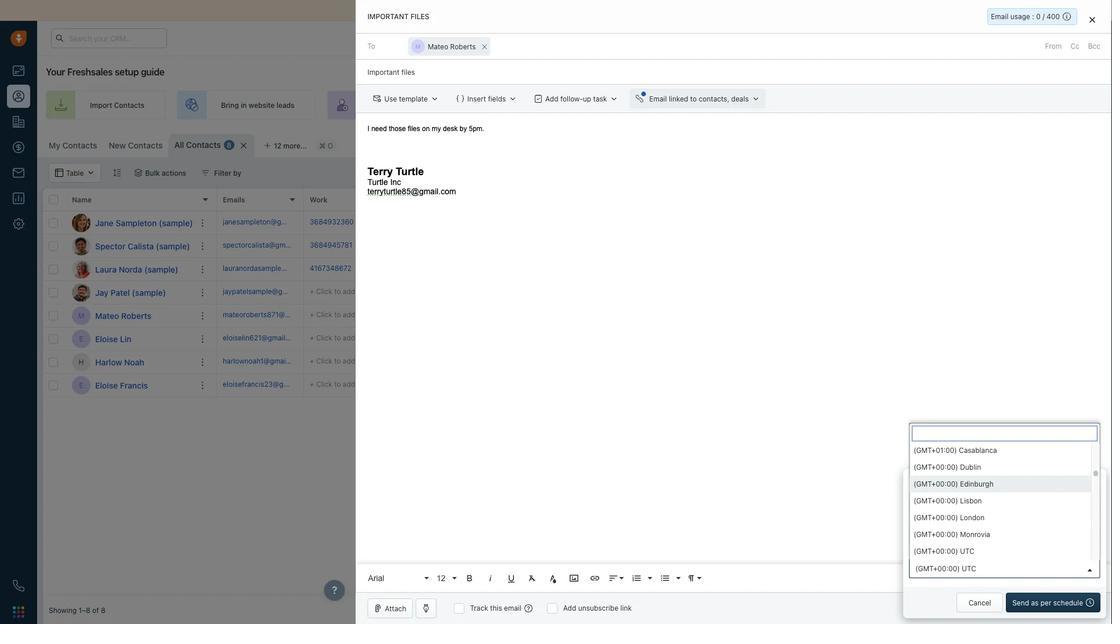 Task type: vqa. For each thing, say whether or not it's contained in the screenshot.
Contact team
no



Task type: locate. For each thing, give the bounding box(es) containing it.
application
[[356, 113, 1112, 592]]

usage
[[1010, 12, 1030, 21]]

lauranordasample@gmail.com
[[223, 264, 321, 272]]

2 eloise from the top
[[95, 381, 118, 390]]

0 vertical spatial add
[[545, 95, 558, 103]]

eloise
[[95, 334, 118, 344], [95, 381, 118, 390]]

1 vertical spatial email
[[649, 95, 667, 103]]

1 horizontal spatial add
[[563, 604, 576, 612]]

click right eloisefrancis23@gmail.com
[[316, 380, 332, 388]]

jane
[[95, 218, 114, 228]]

press space to select this row. row containing laura norda (sample)
[[43, 258, 217, 281]]

roberts inside when do you want to send this email? dialog
[[450, 42, 476, 51]]

all
[[174, 140, 184, 150]]

mateo inside when do you want to send this email? dialog
[[428, 42, 448, 51]]

noah
[[124, 357, 144, 367]]

1 horizontal spatial mateo
[[428, 42, 448, 51]]

from
[[1045, 42, 1062, 50]]

email left linked
[[649, 95, 667, 103]]

8 right of
[[101, 606, 105, 614]]

(gmt+00:00) inside 'option'
[[914, 480, 958, 488]]

0 horizontal spatial send
[[1012, 599, 1029, 607]]

0 horizontal spatial your
[[391, 101, 406, 109]]

lauranordasample@gmail.com link
[[223, 263, 321, 276]]

0 vertical spatial 8
[[227, 141, 231, 149]]

3 + click to add from the top
[[310, 357, 355, 365]]

1 horizontal spatial 8
[[227, 141, 231, 149]]

press space to select this row. row containing mateoroberts871@gmail.com
[[217, 305, 1106, 328]]

12 more... button
[[258, 137, 313, 154]]

jaypatelsample@gmail.com + click to add
[[223, 287, 355, 295]]

days
[[857, 34, 871, 42]]

click down jaypatelsample@gmail.com + click to add
[[316, 311, 332, 319]]

2 j image from the top
[[72, 283, 90, 302]]

1 eloise from the top
[[95, 334, 118, 344]]

of
[[92, 606, 99, 614]]

1 vertical spatial e
[[79, 381, 83, 390]]

jay patel (sample) link
[[95, 287, 166, 298]]

1 vertical spatial (gmt+00:00) utc
[[915, 564, 976, 573]]

casablanca
[[959, 446, 997, 454]]

this right send
[[1013, 475, 1027, 485]]

linked
[[669, 95, 688, 103]]

1 vertical spatial utc
[[962, 564, 976, 573]]

eloise down harlow
[[95, 381, 118, 390]]

0 horizontal spatial leads
[[277, 101, 295, 109]]

your
[[391, 101, 406, 109], [552, 101, 567, 109]]

grid
[[43, 187, 1106, 596]]

3 click from the top
[[316, 334, 332, 342]]

1 e from the top
[[79, 335, 83, 343]]

in left 21
[[841, 34, 846, 42]]

press space to select this row. row
[[43, 212, 217, 235], [217, 212, 1106, 235], [43, 235, 217, 258], [217, 235, 1106, 258], [43, 258, 217, 281], [217, 258, 1106, 281], [43, 281, 217, 305], [217, 281, 1106, 305], [43, 305, 217, 328], [217, 305, 1106, 328], [43, 328, 217, 351], [217, 328, 1106, 351], [43, 351, 217, 374], [217, 351, 1106, 374], [43, 374, 217, 397], [217, 374, 1106, 397]]

eloiselin621@gmail.com
[[223, 334, 301, 342]]

unordered list image
[[660, 573, 670, 584]]

1 horizontal spatial leads
[[523, 101, 541, 109]]

e up h
[[79, 335, 83, 343]]

want
[[961, 475, 980, 485]]

(gmt+00:00) inside when do you want to send this email? dialog
[[915, 564, 960, 573]]

add follow-up task
[[545, 95, 607, 103]]

1 horizontal spatial roberts
[[450, 42, 476, 51]]

1 row group from the left
[[43, 212, 217, 397]]

eloise inside 'link'
[[95, 334, 118, 344]]

e down h
[[79, 381, 83, 390]]

2 vertical spatial + click to add
[[310, 357, 355, 365]]

1 vertical spatial eloise
[[95, 381, 118, 390]]

email inside button
[[649, 95, 667, 103]]

8
[[227, 141, 231, 149], [101, 606, 105, 614]]

1 vertical spatial j image
[[72, 283, 90, 302]]

0 horizontal spatial this
[[490, 604, 502, 612]]

1 + from the top
[[310, 287, 314, 295]]

eloise francis
[[95, 381, 148, 390]]

close image
[[1089, 16, 1095, 23]]

send left as
[[1012, 599, 1029, 607]]

add follow-up task button
[[529, 89, 624, 109], [529, 89, 624, 109]]

5 + from the top
[[310, 380, 314, 388]]

my contacts button
[[43, 134, 103, 157], [49, 141, 97, 150]]

contacts right new
[[128, 141, 163, 150]]

this left email
[[490, 604, 502, 612]]

contacts right my
[[62, 141, 97, 150]]

1 vertical spatial add
[[563, 604, 576, 612]]

new contacts
[[109, 141, 163, 150]]

0 horizontal spatial your
[[46, 66, 65, 77]]

utc inside when do you want to send this email? dialog
[[962, 564, 976, 573]]

0 vertical spatial mateo
[[428, 42, 448, 51]]

team left the task
[[569, 101, 585, 109]]

press space to select this row. row containing lauranordasample@gmail.com
[[217, 258, 1106, 281]]

(gmt+00:00) for (gmt+00:00) edinburgh 'option'
[[914, 480, 958, 488]]

j image left jay at left
[[72, 283, 90, 302]]

cell
[[391, 212, 478, 234], [478, 212, 565, 234], [565, 212, 652, 234], [652, 212, 739, 234], [739, 212, 826, 234], [826, 212, 913, 234], [913, 212, 1106, 234], [391, 235, 478, 258], [478, 235, 565, 258], [565, 235, 652, 258], [652, 235, 739, 258], [739, 235, 826, 258], [826, 235, 913, 258], [913, 235, 1106, 258], [391, 258, 478, 281], [478, 258, 565, 281], [565, 258, 652, 281], [652, 258, 739, 281], [739, 258, 826, 281], [826, 258, 913, 281], [913, 258, 1106, 281], [391, 281, 478, 304], [478, 281, 565, 304], [565, 281, 652, 304], [652, 281, 739, 304], [739, 281, 826, 304], [826, 281, 913, 304], [913, 281, 1106, 304], [391, 305, 478, 327], [478, 305, 565, 327], [565, 305, 652, 327], [652, 305, 739, 327], [739, 305, 826, 327], [826, 305, 913, 327], [913, 305, 1106, 327], [391, 328, 478, 350], [478, 328, 565, 350], [565, 328, 652, 350], [652, 328, 739, 350], [739, 328, 826, 350], [826, 328, 913, 350], [913, 328, 1106, 350], [391, 351, 478, 374], [478, 351, 565, 374], [565, 351, 652, 374], [652, 351, 739, 374], [739, 351, 826, 374], [826, 351, 913, 374], [913, 351, 1106, 374], [391, 374, 478, 397], [478, 374, 565, 397], [565, 374, 652, 397], [652, 374, 739, 397], [739, 374, 826, 397], [826, 374, 913, 397], [913, 374, 1106, 397]]

1 + click to add from the top
[[310, 311, 355, 319]]

spector calista (sample) link
[[95, 240, 190, 252]]

s image
[[72, 237, 90, 256]]

0 horizontal spatial team
[[408, 101, 425, 109]]

mateo roberts inside when do you want to send this email? dialog
[[428, 42, 476, 51]]

team
[[408, 101, 425, 109], [569, 101, 585, 109]]

(sample) for jay patel (sample)
[[132, 288, 166, 297]]

schedule
[[1053, 599, 1083, 607]]

+ click to add for mateoroberts871@gmail.com
[[310, 311, 355, 319]]

send email image
[[997, 34, 1005, 43]]

text color image
[[548, 573, 558, 584]]

task
[[593, 95, 607, 103]]

8 up filter by
[[227, 141, 231, 149]]

italic (⌘i) image
[[485, 573, 496, 584]]

1 horizontal spatial mateo roberts
[[428, 42, 476, 51]]

setup
[[115, 66, 139, 77]]

0 vertical spatial e
[[79, 335, 83, 343]]

eloise lin link
[[95, 333, 131, 345]]

0 horizontal spatial email
[[649, 95, 667, 103]]

2 e from the top
[[79, 381, 83, 390]]

0 vertical spatial (gmt+00:00) utc
[[914, 547, 974, 555]]

4167348672 link
[[310, 263, 352, 276]]

0 vertical spatial j image
[[72, 214, 90, 232]]

0 vertical spatial + click to add
[[310, 311, 355, 319]]

click down 4167348672 link
[[316, 287, 332, 295]]

2 row group from the left
[[217, 212, 1106, 397]]

your left trial
[[795, 34, 809, 42]]

mateo inside press space to select this row. row
[[95, 311, 119, 321]]

roberts
[[450, 42, 476, 51], [121, 311, 151, 321]]

o
[[328, 142, 333, 150]]

leads
[[277, 101, 295, 109], [523, 101, 541, 109]]

(sample) down laura norda (sample) link
[[132, 288, 166, 297]]

click down mateoroberts871@gmail.com link
[[316, 334, 332, 342]]

2 click from the top
[[316, 311, 332, 319]]

+ click to add
[[310, 311, 355, 319], [310, 334, 355, 342], [310, 357, 355, 365]]

send
[[992, 475, 1011, 485]]

3 add from the top
[[343, 334, 355, 342]]

mateo down files
[[428, 42, 448, 51]]

1 vertical spatial + click to add
[[310, 334, 355, 342]]

pick date and time
[[914, 503, 975, 511]]

add for add unsubscribe link
[[563, 604, 576, 612]]

add
[[343, 287, 355, 295], [343, 311, 355, 319], [343, 334, 355, 342], [343, 357, 355, 365], [343, 380, 355, 388]]

j image
[[72, 214, 90, 232], [72, 283, 90, 302]]

team right invite
[[408, 101, 425, 109]]

london
[[960, 513, 985, 522]]

press space to select this row. row containing eloiselin621@gmail.com
[[217, 328, 1106, 351]]

emails
[[223, 195, 245, 204]]

0 vertical spatial roberts
[[450, 42, 476, 51]]

(gmt+01:00) casablanca option
[[910, 442, 1091, 459]]

click for eloiselin621@gmail.com
[[316, 334, 332, 342]]

sampleton
[[116, 218, 157, 228]]

roberts down jay patel (sample) link at the top
[[121, 311, 151, 321]]

4 add from the top
[[343, 357, 355, 365]]

row group containing janesampleton@gmail.com
[[217, 212, 1106, 397]]

laura
[[95, 265, 117, 274]]

1 j image from the top
[[72, 214, 90, 232]]

0 vertical spatial your
[[795, 34, 809, 42]]

row group
[[43, 212, 217, 397], [217, 212, 1106, 397]]

2 + click to add from the top
[[310, 334, 355, 342]]

email for email usage : 0 / 400
[[991, 12, 1008, 21]]

None text field
[[912, 426, 1098, 442]]

list box
[[910, 442, 1100, 560]]

jay
[[95, 288, 108, 297]]

0 vertical spatial this
[[1013, 475, 1027, 485]]

1 horizontal spatial send
[[1060, 604, 1077, 613]]

press space to select this row. row containing mateo roberts
[[43, 305, 217, 328]]

send as per schedule button
[[1006, 593, 1100, 613]]

(gmt+00:00) for (gmt+00:00) lisbon option
[[914, 497, 958, 505]]

5 click from the top
[[316, 380, 332, 388]]

harlow
[[95, 357, 122, 367]]

1 horizontal spatial in
[[841, 34, 846, 42]]

3684932360 link
[[310, 217, 354, 229]]

eloise left lin
[[95, 334, 118, 344]]

0 vertical spatial in
[[841, 34, 846, 42]]

email?
[[1029, 475, 1054, 485]]

3684945781 link
[[310, 240, 352, 252]]

email left the usage on the right
[[991, 12, 1008, 21]]

create
[[662, 101, 684, 109]]

+
[[310, 287, 314, 295], [310, 311, 314, 319], [310, 334, 314, 342], [310, 357, 314, 365], [310, 380, 314, 388]]

1 vertical spatial your
[[46, 66, 65, 77]]

invite
[[371, 101, 390, 109]]

roberts up insert
[[450, 42, 476, 51]]

add left follow- on the top of the page
[[545, 95, 558, 103]]

eloisefrancis23@gmail.com
[[223, 380, 313, 388]]

bring in website leads
[[221, 101, 295, 109]]

(gmt+00:00) edinburgh option
[[910, 476, 1091, 493]]

up
[[583, 95, 591, 103]]

grid containing jane sampleton (sample)
[[43, 187, 1106, 596]]

1 add from the top
[[343, 287, 355, 295]]

harlow noah
[[95, 357, 144, 367]]

1 horizontal spatial your
[[795, 34, 809, 42]]

1 vertical spatial in
[[241, 101, 247, 109]]

(sample) for spector calista (sample)
[[156, 241, 190, 251]]

1 horizontal spatial team
[[569, 101, 585, 109]]

0 vertical spatial email
[[991, 12, 1008, 21]]

(gmt+00:00) dublin
[[914, 463, 981, 471]]

1 vertical spatial mateo roberts
[[95, 311, 151, 321]]

4 click from the top
[[316, 357, 332, 365]]

5 add from the top
[[343, 380, 355, 388]]

eloisefrancis23@gmail.com link
[[223, 379, 313, 392]]

(gmt+00:00) edinburgh
[[914, 480, 994, 488]]

mateo roberts down files
[[428, 42, 476, 51]]

2 leads from the left
[[523, 101, 541, 109]]

1 vertical spatial mateo
[[95, 311, 119, 321]]

1 horizontal spatial email
[[991, 12, 1008, 21]]

1 horizontal spatial this
[[1013, 475, 1027, 485]]

0 horizontal spatial 8
[[101, 606, 105, 614]]

2 add from the top
[[343, 311, 355, 319]]

leads right route
[[523, 101, 541, 109]]

click
[[316, 287, 332, 295], [316, 311, 332, 319], [316, 334, 332, 342], [316, 357, 332, 365], [316, 380, 332, 388]]

(gmt+00:00)
[[914, 463, 958, 471], [914, 480, 958, 488], [914, 497, 958, 505], [914, 513, 958, 522], [914, 530, 958, 538], [914, 547, 958, 555], [915, 564, 960, 573]]

(gmt+00:00) dublin option
[[910, 459, 1091, 476]]

click for harlownoah1@gmail.com
[[316, 357, 332, 365]]

press space to select this row. row containing spector calista (sample)
[[43, 235, 217, 258]]

jay patel (sample)
[[95, 288, 166, 297]]

3 + from the top
[[310, 334, 314, 342]]

mateo down jay at left
[[95, 311, 119, 321]]

1 vertical spatial roberts
[[121, 311, 151, 321]]

harlownoah1@gmail.com link
[[223, 356, 304, 368]]

0 vertical spatial eloise
[[95, 334, 118, 344]]

(sample) down spector calista (sample) link
[[144, 265, 178, 274]]

(gmt+00:00) utc link
[[910, 559, 1100, 578]]

2 + from the top
[[310, 311, 314, 319]]

1 your from the left
[[391, 101, 406, 109]]

(gmt+01:00) casablanca
[[914, 446, 997, 454]]

1 leads from the left
[[277, 101, 295, 109]]

mateo
[[428, 42, 448, 51], [95, 311, 119, 321]]

when
[[909, 475, 931, 485]]

0 horizontal spatial roberts
[[121, 311, 151, 321]]

1 horizontal spatial your
[[552, 101, 567, 109]]

0 horizontal spatial in
[[241, 101, 247, 109]]

mateo roberts link
[[95, 310, 151, 322]]

insert image (⌘p) image
[[569, 573, 579, 584]]

j image left "jane"
[[72, 214, 90, 232]]

0 vertical spatial utc
[[960, 547, 974, 555]]

2 your from the left
[[552, 101, 567, 109]]

+ for harlownoah1@gmail.com
[[310, 357, 314, 365]]

underline (⌘u) image
[[506, 573, 517, 584]]

your left freshsales
[[46, 66, 65, 77]]

send as per schedule
[[1012, 599, 1083, 607]]

in right bring
[[241, 101, 247, 109]]

create sales sequence link
[[618, 90, 759, 120]]

click up eloisefrancis23@gmail.com + click to add
[[316, 357, 332, 365]]

your right invite
[[391, 101, 406, 109]]

0 horizontal spatial add
[[545, 95, 558, 103]]

showing 1–8 of 8
[[49, 606, 105, 614]]

(sample) right sampleton
[[159, 218, 193, 228]]

contacts right import
[[114, 101, 144, 109]]

your left up
[[552, 101, 567, 109]]

contacts right all
[[186, 140, 221, 150]]

0 horizontal spatial mateo
[[95, 311, 119, 321]]

0 vertical spatial mateo roberts
[[428, 42, 476, 51]]

⌘ o
[[319, 142, 333, 150]]

4 + from the top
[[310, 357, 314, 365]]

mateo roberts up lin
[[95, 311, 151, 321]]

4 link
[[1050, 27, 1069, 47]]

(sample) right calista
[[156, 241, 190, 251]]

(sample) for jane sampleton (sample)
[[159, 218, 193, 228]]

leads right website
[[277, 101, 295, 109]]

send right per
[[1060, 604, 1077, 613]]

add left unsubscribe
[[563, 604, 576, 612]]

time
[[961, 503, 975, 511]]

1 vertical spatial 8
[[101, 606, 105, 614]]

follow-
[[560, 95, 583, 103]]

as
[[1031, 599, 1039, 607]]

ordered list image
[[631, 573, 642, 584]]



Task type: describe. For each thing, give the bounding box(es) containing it.
new
[[109, 141, 126, 150]]

plans
[[920, 34, 938, 42]]

press space to select this row. row containing jane sampleton (sample)
[[43, 212, 217, 235]]

pick date and time button
[[909, 498, 1100, 517]]

press space to select this row. row containing harlow noah
[[43, 351, 217, 374]]

jaypatelsample@gmail.com link
[[223, 286, 312, 299]]

+ for eloiselin621@gmail.com
[[310, 334, 314, 342]]

draft saved
[[985, 604, 1024, 613]]

bulk actions button
[[127, 163, 194, 183]]

+ click to add for eloiselin621@gmail.com
[[310, 334, 355, 342]]

insert link (⌘k) image
[[590, 573, 600, 584]]

link
[[620, 604, 632, 612]]

all contacts link
[[174, 139, 221, 151]]

contacts for import
[[114, 101, 144, 109]]

edinburgh
[[960, 480, 994, 488]]

row group containing jane sampleton (sample)
[[43, 212, 217, 397]]

harlownoah1@gmail.com
[[223, 357, 304, 365]]

sequence
[[706, 101, 738, 109]]

(gmt+00:00) for (gmt+00:00) dublin option
[[914, 463, 958, 471]]

bring
[[221, 101, 239, 109]]

freshworks switcher image
[[13, 606, 24, 618]]

1 click from the top
[[316, 287, 332, 295]]

container_wx8msf4aqz5i3rn1 image
[[134, 169, 142, 177]]

utc inside option
[[960, 547, 974, 555]]

eloise for eloise lin
[[95, 334, 118, 344]]

j image for jane sampleton (sample)
[[72, 214, 90, 232]]

(gmt+00:00) for '(gmt+00:00) utc' option
[[914, 547, 958, 555]]

contacts for new
[[128, 141, 163, 150]]

freshsales
[[67, 66, 113, 77]]

(gmt+00:00) for (gmt+00:00) monrovia option
[[914, 530, 958, 538]]

press space to select this row. row containing eloisefrancis23@gmail.com
[[217, 374, 1106, 397]]

jaypatelsample@gmail.com
[[223, 287, 312, 295]]

press space to select this row. row containing eloise lin
[[43, 328, 217, 351]]

(gmt+00:00) monrovia option
[[910, 526, 1091, 543]]

pick
[[914, 503, 928, 511]]

route
[[502, 101, 521, 109]]

files
[[411, 12, 429, 21]]

/
[[1043, 12, 1045, 21]]

my
[[49, 141, 60, 150]]

mateoroberts871@gmail.com link
[[223, 310, 319, 322]]

eloise for eloise francis
[[95, 381, 118, 390]]

add for eloiselin621@gmail.com
[[343, 334, 355, 342]]

janesampleton@gmail.com
[[223, 218, 311, 226]]

import contacts
[[90, 101, 144, 109]]

2 team from the left
[[569, 101, 585, 109]]

(gmt+00:00) london option
[[910, 509, 1091, 526]]

more...
[[283, 142, 307, 150]]

:
[[1032, 12, 1034, 21]]

h
[[79, 358, 84, 366]]

cancel button
[[957, 593, 1003, 613]]

8 inside the all contacts 8
[[227, 141, 231, 149]]

unsubscribe
[[578, 604, 618, 612]]

press space to select this row. row containing jay patel (sample)
[[43, 281, 217, 305]]

janesampleton@gmail.com link
[[223, 217, 311, 229]]

insert
[[467, 95, 486, 103]]

calista
[[128, 241, 154, 251]]

track
[[470, 604, 488, 612]]

filter
[[214, 169, 231, 177]]

(gmt+00:00) utc inside option
[[914, 547, 974, 555]]

my contacts
[[49, 141, 97, 150]]

your trial ends in 21 days
[[795, 34, 871, 42]]

spector calista (sample)
[[95, 241, 190, 251]]

(gmt+00:00) lisbon option
[[910, 493, 1091, 509]]

roberts inside press space to select this row. row
[[121, 311, 151, 321]]

add for harlownoah1@gmail.com
[[343, 357, 355, 365]]

all contacts 8
[[174, 140, 231, 150]]

monrovia
[[960, 530, 990, 538]]

21
[[848, 34, 855, 42]]

bcc
[[1088, 42, 1100, 50]]

attach button
[[367, 599, 413, 618]]

add for mateoroberts871@gmail.com
[[343, 311, 355, 319]]

your freshsales setup guide
[[46, 66, 164, 77]]

actions
[[162, 169, 186, 177]]

clear formatting image
[[527, 573, 537, 584]]

phone image
[[13, 580, 24, 592]]

laura norda (sample) link
[[95, 264, 178, 275]]

12
[[274, 142, 281, 150]]

click for mateoroberts871@gmail.com
[[316, 311, 332, 319]]

do
[[933, 475, 943, 485]]

activity
[[415, 195, 440, 204]]

4
[[1061, 28, 1065, 37]]

press space to select this row. row containing jaypatelsample@gmail.com
[[217, 281, 1106, 305]]

e for eloise lin
[[79, 335, 83, 343]]

your for your trial ends in 21 days
[[795, 34, 809, 42]]

in inside bring in website leads link
[[241, 101, 247, 109]]

your for your freshsales setup guide
[[46, 66, 65, 77]]

(gmt+00:00) utc option
[[910, 543, 1091, 560]]

eloise francis link
[[95, 380, 148, 391]]

1 team from the left
[[408, 101, 425, 109]]

l image
[[72, 260, 90, 279]]

email linked to contacts, deals button
[[630, 89, 766, 109]]

1–8
[[79, 606, 90, 614]]

francis
[[120, 381, 148, 390]]

(sample) for laura norda (sample)
[[144, 265, 178, 274]]

next
[[397, 195, 413, 204]]

(gmt+00:00) london
[[914, 513, 985, 522]]

list box containing (gmt+01:00) casablanca
[[910, 442, 1100, 560]]

(gmt+00:00) for (gmt+00:00) london option
[[914, 513, 958, 522]]

laura norda (sample)
[[95, 265, 178, 274]]

4167348672
[[310, 264, 352, 272]]

next activity
[[397, 195, 440, 204]]

j image for jay patel (sample)
[[72, 283, 90, 302]]

email usage : 0 / 400
[[991, 12, 1060, 21]]

0 horizontal spatial mateo roberts
[[95, 311, 151, 321]]

+ for mateoroberts871@gmail.com
[[310, 311, 314, 319]]

spector
[[95, 241, 125, 251]]

contacts for my
[[62, 141, 97, 150]]

explore
[[893, 34, 918, 42]]

janesampleton@gmail.com 3684932360
[[223, 218, 354, 226]]

name
[[72, 195, 92, 204]]

name row
[[43, 189, 217, 212]]

insert fields
[[467, 95, 506, 103]]

you
[[945, 475, 959, 485]]

when do you want to send this email? dialog
[[356, 0, 1112, 624]]

email for email linked to contacts, deals
[[649, 95, 667, 103]]

saved
[[1004, 604, 1024, 613]]

insert fields button
[[450, 89, 523, 109]]

to inside button
[[690, 95, 697, 103]]

send for send
[[1060, 604, 1077, 613]]

press space to select this row. row containing eloise francis
[[43, 374, 217, 397]]

add for add follow-up task
[[545, 95, 558, 103]]

eloiselin621@gmail.com link
[[223, 333, 301, 345]]

3684932360
[[310, 218, 354, 226]]

container_wx8msf4aqz5i3rn1 image
[[201, 169, 209, 177]]

press space to select this row. row containing spectorcalista@gmail.com
[[217, 235, 1106, 258]]

bulk actions
[[145, 169, 186, 177]]

fields
[[488, 95, 506, 103]]

by
[[233, 169, 241, 177]]

1 vertical spatial this
[[490, 604, 502, 612]]

mateoroberts871@gmail.com
[[223, 311, 319, 319]]

0
[[1036, 12, 1041, 21]]

press space to select this row. row containing harlownoah1@gmail.com
[[217, 351, 1106, 374]]

send for send as per schedule
[[1012, 599, 1029, 607]]

bulk
[[145, 169, 160, 177]]

phone element
[[7, 574, 30, 598]]

m
[[78, 312, 84, 320]]

contacts for all
[[186, 140, 221, 150]]

important files
[[367, 12, 429, 21]]

(gmt+00:00) utc inside when do you want to send this email? dialog
[[915, 564, 976, 573]]

press space to select this row. row containing janesampleton@gmail.com
[[217, 212, 1106, 235]]

showing
[[49, 606, 77, 614]]

invite your team link
[[327, 90, 446, 120]]

+ click to add for harlownoah1@gmail.com
[[310, 357, 355, 365]]

bold (⌘b) image
[[464, 573, 475, 584]]

Write a subject line text field
[[356, 60, 1112, 84]]

cancel
[[969, 599, 991, 607]]

Search your CRM... text field
[[51, 28, 167, 48]]

when do you want to send this email?
[[909, 475, 1054, 485]]

e for eloise francis
[[79, 381, 83, 390]]

spectorcalista@gmail.com
[[223, 241, 309, 249]]

invite your team
[[371, 101, 425, 109]]



